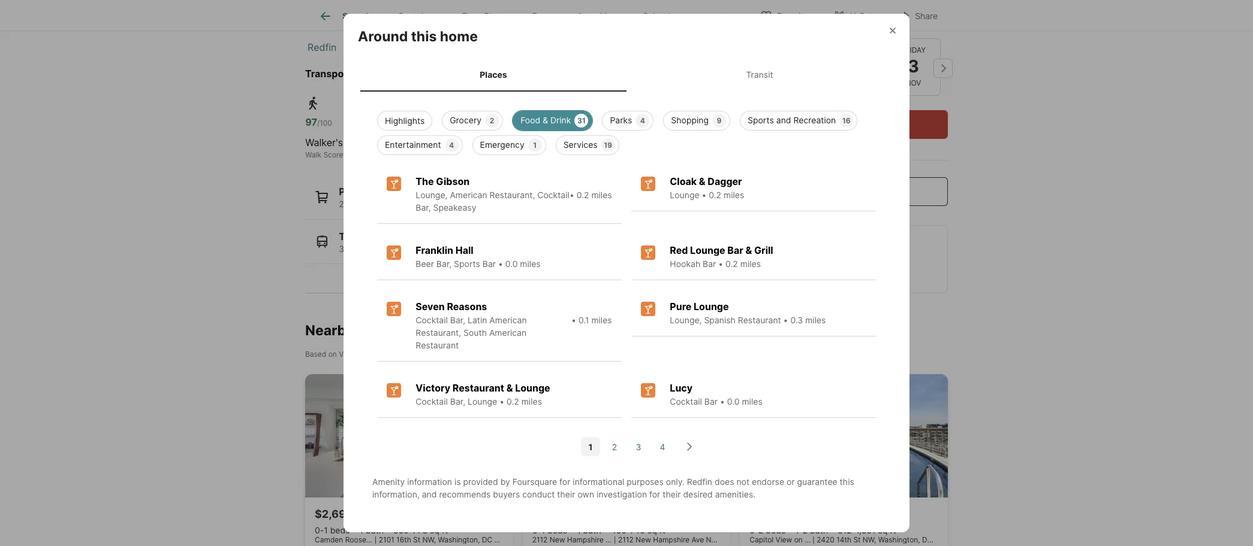 Task type: locate. For each thing, give the bounding box(es) containing it.
tab list inside around this home dialog
[[358, 57, 895, 92]]

cocktail down "bike"
[[537, 190, 570, 200]]

1 score from the left
[[323, 151, 343, 160]]

0 horizontal spatial 81
[[422, 116, 433, 128]]

restaurant, inside the gibson lounge, american restaurant, cocktail bar, speakeasy • 0.2 miles
[[490, 190, 535, 200]]

0 horizontal spatial and
[[422, 490, 437, 500]]

score right "bike"
[[548, 151, 568, 160]]

dc
[[476, 41, 490, 53], [482, 536, 492, 545], [766, 536, 776, 545], [922, 536, 933, 545]]

&
[[543, 115, 548, 126], [699, 176, 706, 188], [746, 245, 752, 257], [507, 383, 513, 395]]

american for gibson
[[450, 190, 487, 200]]

lounge, down the
[[416, 190, 448, 200]]

sq right 1,601
[[878, 526, 888, 536]]

0 horizontal spatial for
[[560, 477, 570, 488]]

2 horizontal spatial bath
[[810, 526, 828, 536]]

score inside very bikeable bike score ®
[[548, 151, 568, 160]]

ft right 1,601
[[890, 526, 896, 536]]

0 vertical spatial on
[[328, 350, 337, 359]]

schedule tour
[[822, 119, 887, 131]]

restaurant, inside cocktail bar, latin american restaurant, south american restaurant
[[416, 328, 461, 338]]

lounge inside the cloak & dagger lounge • 0.2 miles
[[670, 190, 700, 200]]

franklin
[[416, 245, 453, 257]]

1 vertical spatial 0.0
[[727, 397, 740, 407]]

their down the only.
[[663, 490, 681, 500]]

beer
[[416, 259, 434, 269]]

3 ft from the left
[[890, 526, 896, 536]]

0 vertical spatial around
[[305, 5, 355, 22]]

transit up sports and recreation
[[746, 69, 773, 80]]

view up columbia link
[[358, 5, 392, 22]]

around for around this home
[[358, 28, 408, 45]]

today:
[[798, 270, 826, 282]]

columbia link
[[356, 41, 398, 53]]

1 horizontal spatial redfin
[[687, 477, 712, 488]]

on right based
[[328, 350, 337, 359]]

view down nearby rentals
[[339, 350, 356, 359]]

2 sq from the left
[[648, 526, 657, 536]]

around down search
[[358, 28, 408, 45]]

ft for 450-740 sq ft
[[659, 526, 666, 536]]

places down washington, dc link
[[480, 69, 507, 80]]

® inside very bikeable bike score ®
[[568, 151, 573, 160]]

0 horizontal spatial 2112
[[532, 536, 548, 545]]

2 | from the left
[[614, 536, 616, 545]]

2 /100 from the left
[[433, 119, 448, 128]]

hall
[[456, 245, 474, 257]]

transit down excellent
[[422, 151, 445, 160]]

1 horizontal spatial sports
[[748, 115, 774, 126]]

0-1 beds down conduct at the left
[[532, 526, 567, 536]]

1 horizontal spatial ®
[[568, 151, 573, 160]]

bike
[[532, 151, 546, 160]]

2 for places
[[339, 199, 344, 209]]

and
[[776, 115, 791, 126], [422, 490, 437, 500]]

0 horizontal spatial 3
[[636, 442, 641, 453]]

0 vertical spatial american
[[450, 190, 487, 200]]

1 bath for 509-773 sq ft
[[359, 526, 384, 536]]

1 20009 from the left
[[494, 536, 517, 545]]

beds for 450-740 sq ft
[[548, 526, 567, 536]]

1 vertical spatial sports
[[454, 259, 480, 269]]

1 sq from the left
[[430, 526, 439, 536]]

2 81 from the left
[[532, 116, 543, 128]]

2 horizontal spatial beds
[[766, 526, 786, 536]]

0 vertical spatial this
[[411, 28, 437, 45]]

90,
[[484, 244, 497, 254]]

0-1 beds for 450-740 sq ft
[[532, 526, 567, 536]]

not
[[737, 477, 750, 488]]

2 0- from the left
[[532, 526, 541, 536]]

2 horizontal spatial /100
[[543, 119, 558, 128]]

1 horizontal spatial for
[[649, 490, 660, 500]]

restaurant
[[738, 316, 781, 326], [416, 341, 459, 351], [453, 383, 504, 395]]

0 horizontal spatial 81 /100
[[422, 116, 448, 128]]

bar inside lucy cocktail bar • 0.0 miles
[[704, 397, 718, 407]]

h4,
[[595, 244, 609, 254]]

• inside pure lounge lounge, spanish restaurant • 0.3 miles
[[784, 316, 788, 326]]

cocktail bar, latin american restaurant, south american restaurant
[[416, 316, 527, 351]]

1 horizontal spatial 0.0
[[727, 397, 740, 407]]

2 inside "places 2 groceries, 27 restaurants, 4 parks"
[[339, 199, 344, 209]]

1 vertical spatial restaurant
[[416, 341, 459, 351]]

gibson
[[436, 176, 470, 188]]

1 vertical spatial around
[[358, 28, 408, 45]]

photo of 2420 14th st nw, washington, dc 20009 image
[[740, 375, 948, 498]]

around this home dialog
[[344, 14, 910, 533]]

2 bath from the left
[[583, 526, 601, 536]]

2 left the 2420
[[803, 526, 808, 536]]

this inside around this home element
[[411, 28, 437, 45]]

3 inside 3 button
[[636, 442, 641, 453]]

81 up excellent
[[422, 116, 433, 128]]

places for places 2 groceries, 27 restaurants, 4 parks
[[339, 186, 370, 198]]

2 ft from the left
[[659, 526, 666, 536]]

2 left groceries,
[[339, 199, 344, 209]]

sports inside list box
[[748, 115, 774, 126]]

restaurant, down seven on the left bottom of page
[[416, 328, 461, 338]]

list box containing grocery
[[368, 106, 886, 155]]

0 horizontal spatial bath
[[366, 526, 384, 536]]

0 horizontal spatial lounge,
[[416, 190, 448, 200]]

sq for 773
[[430, 526, 439, 536]]

3 beds from the left
[[766, 526, 786, 536]]

bath right 1-
[[810, 526, 828, 536]]

1 new from the left
[[550, 536, 565, 545]]

2 new from the left
[[636, 536, 651, 545]]

washington
[[385, 350, 425, 359]]

camden
[[315, 536, 343, 545]]

food & drink
[[521, 115, 571, 126]]

0 vertical spatial restaurant,
[[490, 190, 535, 200]]

2 for 0-
[[759, 526, 764, 536]]

0 horizontal spatial 0-1 beds
[[315, 526, 350, 536]]

open
[[771, 270, 795, 282]]

beds for 512-1,601 sq ft
[[766, 526, 786, 536]]

sports inside franklin hall beer bar, sports bar • 0.0 miles
[[454, 259, 480, 269]]

4 left parks
[[450, 199, 455, 209]]

1 vertical spatial redfin
[[687, 477, 712, 488]]

s2,
[[627, 244, 640, 254]]

81 /100 up the very
[[532, 116, 558, 128]]

restaurant down seven on the left bottom of page
[[416, 341, 459, 351]]

1 horizontal spatial 0-1 beds
[[532, 526, 567, 536]]

0 vertical spatial restaurant
[[738, 316, 781, 326]]

american inside the gibson lounge, american restaurant, cocktail bar, speakeasy • 0.2 miles
[[450, 190, 487, 200]]

1 up "bike"
[[533, 141, 537, 150]]

® down bikeable
[[568, 151, 573, 160]]

around for around view 14
[[305, 5, 355, 22]]

1 horizontal spatial this
[[840, 477, 854, 488]]

0- for 450-
[[532, 526, 541, 536]]

2 ® from the left
[[568, 151, 573, 160]]

overview
[[398, 11, 435, 21]]

tab list containing search
[[305, 0, 697, 31]]

x-
[[851, 10, 859, 21]]

transit inside transit 305, 325, 42, 43, 52, 54, 59, 63, 64, 90, 92, 96, d32, green, h2, h4, h8, s2, s9, w47, wp-am, yellow
[[339, 231, 372, 243]]

beds down $2,699+
[[330, 526, 350, 536]]

0 horizontal spatial sq
[[430, 526, 439, 536]]

1 inside button
[[589, 442, 593, 453]]

3 down friday
[[908, 56, 919, 77]]

81 for excellent
[[422, 116, 433, 128]]

bath
[[366, 526, 384, 536], [583, 526, 601, 536], [810, 526, 828, 536]]

1 horizontal spatial 81 /100
[[532, 116, 558, 128]]

and inside amenity information is provided by foursquare for informational purposes only. redfin does not endorse or guarantee this information, and recommends buyers conduct their own investigation for their desired amenities.
[[422, 490, 437, 500]]

1 horizontal spatial places
[[480, 69, 507, 80]]

52,
[[410, 244, 422, 254]]

1 horizontal spatial ft
[[659, 526, 666, 536]]

0 horizontal spatial 1 bath
[[359, 526, 384, 536]]

0 vertical spatial sports
[[748, 115, 774, 126]]

0 horizontal spatial st
[[413, 536, 420, 545]]

shopping
[[671, 115, 709, 126]]

14 inside view 14 (202) 979-1108 open today: 9:00 am-6:00 pm
[[796, 237, 808, 249]]

emergency
[[480, 140, 525, 150]]

1 horizontal spatial 1 bath
[[577, 526, 601, 536]]

1 vertical spatial 3
[[636, 442, 641, 453]]

/100
[[317, 119, 332, 128], [433, 119, 448, 128], [543, 119, 558, 128]]

places inside places tab
[[480, 69, 507, 80]]

their
[[557, 490, 575, 500], [663, 490, 681, 500]]

1 vertical spatial transit
[[422, 151, 445, 160]]

3 /100 from the left
[[543, 119, 558, 128]]

0 vertical spatial places
[[480, 69, 507, 80]]

0-1 beds down $2,699+
[[315, 526, 350, 536]]

& right food
[[543, 115, 548, 126]]

bar, inside the gibson lounge, american restaurant, cocktail bar, speakeasy • 0.2 miles
[[416, 203, 431, 213]]

bar, down the
[[416, 203, 431, 213]]

list box inside around this home dialog
[[368, 106, 886, 155]]

2 st from the left
[[854, 536, 861, 545]]

restaurant,
[[490, 190, 535, 200], [416, 328, 461, 338]]

south
[[464, 328, 487, 338]]

based
[[305, 350, 326, 359]]

miles inside the gibson lounge, american restaurant, cocktail bar, speakeasy • 0.2 miles
[[591, 190, 612, 200]]

1 bath left the "509-"
[[359, 526, 384, 536]]

3 score from the left
[[548, 151, 568, 160]]

1 ft from the left
[[442, 526, 448, 536]]

3 20009 from the left
[[935, 536, 957, 545]]

1 1 bath from the left
[[359, 526, 384, 536]]

/100 inside 97 /100
[[317, 119, 332, 128]]

view
[[358, 5, 392, 22], [401, 68, 425, 80], [771, 237, 794, 249], [339, 350, 356, 359], [776, 536, 792, 545]]

0 horizontal spatial places
[[339, 186, 370, 198]]

$2,699+
[[315, 508, 363, 521]]

cocktail down "lucy"
[[670, 397, 702, 407]]

81 up the very
[[532, 116, 543, 128]]

tour right 16
[[867, 119, 887, 131]]

0 horizontal spatial on
[[328, 350, 337, 359]]

transit for transit 305, 325, 42, 43, 52, 54, 59, 63, 64, 90, 92, 96, d32, green, h2, h4, h8, s2, s9, w47, wp-am, yellow
[[339, 231, 372, 243]]

new
[[550, 536, 565, 545], [636, 536, 651, 545]]

2 their from the left
[[663, 490, 681, 500]]

1 horizontal spatial 20009
[[778, 536, 800, 545]]

2 horizontal spatial |
[[812, 536, 815, 545]]

4 right 3 button
[[660, 442, 665, 453]]

home
[[440, 28, 478, 45]]

cocktail
[[537, 190, 570, 200], [416, 316, 448, 326], [416, 397, 448, 407], [670, 397, 702, 407]]

list box
[[368, 106, 886, 155]]

2 score from the left
[[447, 151, 467, 160]]

places up groceries,
[[339, 186, 370, 198]]

2 horizontal spatial nw,
[[863, 536, 876, 545]]

3 left the 4 button
[[636, 442, 641, 453]]

amenities tab
[[564, 2, 630, 31]]

lounge, inside the gibson lounge, american restaurant, cocktail bar, speakeasy • 0.2 miles
[[416, 190, 448, 200]]

2 0-1 beds from the left
[[532, 526, 567, 536]]

0- down conduct at the left
[[532, 526, 541, 536]]

1 vertical spatial this
[[840, 477, 854, 488]]

1-2 bath
[[795, 526, 828, 536]]

1 left 2 "button"
[[589, 442, 593, 453]]

2 1 bath from the left
[[577, 526, 601, 536]]

transit inside excellent transit transit score
[[422, 151, 445, 160]]

very bikeable bike score ®
[[532, 137, 593, 160]]

1 0-1 beds from the left
[[315, 526, 350, 536]]

1 | from the left
[[374, 536, 377, 545]]

on left the 2420
[[794, 536, 803, 545]]

2 vertical spatial restaurant
[[453, 383, 504, 395]]

• inside lucy cocktail bar • 0.0 miles
[[720, 397, 725, 407]]

for down purposes
[[649, 490, 660, 500]]

& left deal
[[507, 383, 513, 395]]

recreation
[[794, 115, 836, 126]]

1 vertical spatial tab list
[[358, 57, 895, 92]]

2 horizontal spatial sq
[[878, 526, 888, 536]]

washington, dc link
[[418, 41, 490, 53]]

sports
[[748, 115, 774, 126], [454, 259, 480, 269]]

score inside excellent transit transit score
[[447, 151, 467, 160]]

view up (202)
[[771, 237, 794, 249]]

1 81 /100 from the left
[[422, 116, 448, 128]]

ft right 773
[[442, 526, 448, 536]]

81 /100 for excellent
[[422, 116, 448, 128]]

miles inside victory restaurant & lounge cocktail bar, lounge • 0.2 miles
[[522, 397, 542, 407]]

2 horizontal spatial 20009
[[935, 536, 957, 545]]

ft right 740
[[659, 526, 666, 536]]

1 horizontal spatial 2112
[[618, 536, 634, 545]]

0 horizontal spatial ®
[[343, 151, 348, 160]]

cocktail down victory
[[416, 397, 448, 407]]

| for 0-1 beds
[[614, 536, 616, 545]]

restaurant inside pure lounge lounge, spanish restaurant • 0.3 miles
[[738, 316, 781, 326]]

bar inside franklin hall beer bar, sports bar • 0.0 miles
[[483, 259, 496, 269]]

and left "recreation"
[[776, 115, 791, 126]]

97
[[305, 116, 317, 128]]

american right the latin
[[490, 316, 527, 326]]

2 for 1-
[[803, 526, 808, 536]]

1 bath left avenue
[[577, 526, 601, 536]]

cocktail inside cocktail bar, latin american restaurant, south american restaurant
[[416, 316, 448, 326]]

3 sq from the left
[[878, 526, 888, 536]]

restaurant left 0.3
[[738, 316, 781, 326]]

2 14th from the left
[[837, 536, 852, 545]]

ft for 512-1,601 sq ft
[[890, 526, 896, 536]]

this
[[411, 28, 437, 45], [840, 477, 854, 488]]

2 beds from the left
[[548, 526, 567, 536]]

& right cloak
[[699, 176, 706, 188]]

bar, down seven reasons on the bottom of the page
[[450, 316, 465, 326]]

0 horizontal spatial 14th
[[805, 536, 820, 545]]

1 beds from the left
[[330, 526, 350, 536]]

score inside walker's paradise walk score ®
[[323, 151, 343, 160]]

0 horizontal spatial 20009
[[494, 536, 517, 545]]

1 horizontal spatial sq
[[648, 526, 657, 536]]

this right guarantee
[[840, 477, 854, 488]]

|
[[374, 536, 377, 545], [614, 536, 616, 545], [812, 536, 815, 545]]

1 vertical spatial for
[[649, 490, 660, 500]]

0 horizontal spatial ft
[[442, 526, 448, 536]]

0- down amenities.
[[750, 526, 759, 536]]

self guided tour option
[[760, 0, 948, 26]]

pure
[[670, 301, 692, 313]]

1 hampshire from the left
[[567, 536, 604, 545]]

3 0- from the left
[[750, 526, 759, 536]]

3 | from the left
[[812, 536, 815, 545]]

0 horizontal spatial |
[[374, 536, 377, 545]]

1 vertical spatial restaurant,
[[416, 328, 461, 338]]

•
[[570, 190, 574, 200], [702, 190, 707, 200], [498, 259, 503, 269], [719, 259, 723, 269], [572, 316, 576, 326], [784, 316, 788, 326], [500, 397, 504, 407], [720, 397, 725, 407]]

4 left transit at the top left of page
[[449, 141, 454, 150]]

1 vertical spatial lounge,
[[670, 316, 702, 326]]

4 inside button
[[660, 442, 665, 453]]

0 vertical spatial 0.0
[[505, 259, 518, 269]]

yellow
[[713, 244, 739, 254]]

0 vertical spatial lounge,
[[416, 190, 448, 200]]

miles inside lucy cocktail bar • 0.0 miles
[[742, 397, 763, 407]]

their left own
[[557, 490, 575, 500]]

guided
[[849, 7, 874, 16]]

schools tab
[[630, 2, 688, 31]]

lounge, inside pure lounge lounge, spanish restaurant • 0.3 miles
[[670, 316, 702, 326]]

score for very
[[548, 151, 568, 160]]

restaurant right victory
[[453, 383, 504, 395]]

transit up 305,
[[339, 231, 372, 243]]

3 inside friday 3 nov
[[908, 56, 919, 77]]

2 left 1-
[[759, 526, 764, 536]]

0 horizontal spatial nw,
[[422, 536, 436, 545]]

bar, inside victory restaurant & lounge cocktail bar, lounge • 0.2 miles
[[450, 397, 465, 407]]

14th right 1-
[[805, 536, 820, 545]]

1 horizontal spatial 0-
[[532, 526, 541, 536]]

bath left the "509-"
[[366, 526, 384, 536]]

washington,
[[418, 41, 473, 53], [438, 536, 480, 545], [722, 536, 764, 545], [878, 536, 920, 545]]

14th right the 2420
[[837, 536, 852, 545]]

0 horizontal spatial 0.0
[[505, 259, 518, 269]]

2 horizontal spatial transit
[[746, 69, 773, 80]]

0 horizontal spatial their
[[557, 490, 575, 500]]

nearby
[[305, 323, 354, 339]]

sports right 9
[[748, 115, 774, 126]]

redfin up desired
[[687, 477, 712, 488]]

• 0.1 miles
[[572, 316, 612, 326]]

0 horizontal spatial new
[[550, 536, 565, 545]]

1 horizontal spatial on
[[794, 536, 803, 545]]

1 horizontal spatial 3
[[908, 56, 919, 77]]

redfin up transportation
[[308, 41, 337, 53]]

1 horizontal spatial score
[[447, 151, 467, 160]]

1 horizontal spatial new
[[636, 536, 651, 545]]

0 horizontal spatial /100
[[317, 119, 332, 128]]

1 bath from the left
[[366, 526, 384, 536]]

hampshire left avenue
[[567, 536, 604, 545]]

0 horizontal spatial around
[[305, 5, 355, 22]]

0 vertical spatial tab list
[[305, 0, 697, 31]]

& left grill
[[746, 245, 752, 257]]

places for places
[[480, 69, 507, 80]]

0 horizontal spatial score
[[323, 151, 343, 160]]

ft for 509-773 sq ft
[[442, 526, 448, 536]]

2 inside "button"
[[612, 442, 617, 453]]

tour
[[875, 7, 890, 16], [867, 119, 887, 131]]

1 /100 from the left
[[317, 119, 332, 128]]

photo of 2101 16th st nw, washington, dc 20009 image
[[305, 375, 513, 498]]

81
[[422, 116, 433, 128], [532, 116, 543, 128]]

509-773 sq ft
[[393, 526, 448, 536]]

american up "speakeasy"
[[450, 190, 487, 200]]

81 /100 up excellent
[[422, 116, 448, 128]]

1 horizontal spatial |
[[614, 536, 616, 545]]

1 their from the left
[[557, 490, 575, 500]]

transit for transit
[[746, 69, 773, 80]]

informational
[[573, 477, 624, 488]]

1 bath for 450-740 sq ft
[[577, 526, 601, 536]]

• inside victory restaurant & lounge cocktail bar, lounge • 0.2 miles
[[500, 397, 504, 407]]

1 81 from the left
[[422, 116, 433, 128]]

1 vertical spatial american
[[490, 316, 527, 326]]

0- for 512-
[[750, 526, 759, 536]]

0 vertical spatial tour
[[875, 7, 890, 16]]

0 vertical spatial 3
[[908, 56, 919, 77]]

beds left 1-
[[766, 526, 786, 536]]

2 vertical spatial transit
[[339, 231, 372, 243]]

lounge inside red lounge bar & grill hookah bar • 0.2 miles
[[690, 245, 725, 257]]

around inside dialog
[[358, 28, 408, 45]]

nw, right 512-
[[863, 536, 876, 545]]

around up "redfin" link
[[305, 5, 355, 22]]

4
[[640, 117, 645, 126], [449, 141, 454, 150], [450, 199, 455, 209], [660, 442, 665, 453]]

tab list containing places
[[358, 57, 895, 92]]

transit 305, 325, 42, 43, 52, 54, 59, 63, 64, 90, 92, 96, d32, green, h2, h4, h8, s2, s9, w47, wp-am, yellow
[[339, 231, 739, 254]]

0 horizontal spatial 0-
[[315, 526, 324, 536]]

1 0- from the left
[[315, 526, 324, 536]]

cocktail inside the gibson lounge, american restaurant, cocktail bar, speakeasy • 0.2 miles
[[537, 190, 570, 200]]

lucy cocktail bar • 0.0 miles
[[670, 383, 763, 407]]

1 horizontal spatial around
[[358, 28, 408, 45]]

this inside amenity information is provided by foursquare for informational purposes only. redfin does not endorse or guarantee this information, and recommends buyers conduct their own investigation for their desired amenities.
[[840, 477, 854, 488]]

st right 16th
[[413, 536, 420, 545]]

0.3
[[791, 316, 803, 326]]

schools
[[643, 11, 674, 21]]

1 horizontal spatial /100
[[433, 119, 448, 128]]

parks
[[458, 199, 480, 209]]

schedule
[[822, 119, 865, 131]]

/100 for excellent
[[433, 119, 448, 128]]

seven
[[416, 301, 445, 313]]

dagger
[[708, 176, 742, 188]]

0 horizontal spatial hampshire
[[567, 536, 604, 545]]

around this home
[[358, 28, 478, 45]]

self guided tour list box
[[760, 0, 948, 26]]

sports down hall
[[454, 259, 480, 269]]

1 horizontal spatial nw,
[[706, 536, 720, 545]]

beds down conduct at the left
[[548, 526, 567, 536]]

american right south
[[489, 328, 527, 338]]

bar, down '59,'
[[436, 259, 452, 269]]

this down "overview"
[[411, 28, 437, 45]]

2 right '1' button
[[612, 442, 617, 453]]

0 horizontal spatial this
[[411, 28, 437, 45]]

1 horizontal spatial transit
[[422, 151, 445, 160]]

lounge, for pure
[[670, 316, 702, 326]]

| left the 2420
[[812, 536, 815, 545]]

nw, right ave at the right of the page
[[706, 536, 720, 545]]

score down walker's
[[323, 151, 343, 160]]

® down paradise
[[343, 151, 348, 160]]

tour inside self guided tour option
[[875, 7, 890, 16]]

1 bath
[[359, 526, 384, 536], [577, 526, 601, 536]]

restaurant, for gibson
[[490, 190, 535, 200]]

lounge, down pure
[[670, 316, 702, 326]]

transit inside transit tab
[[746, 69, 773, 80]]

walker's
[[305, 137, 343, 149]]

1 horizontal spatial beds
[[548, 526, 567, 536]]

0 horizontal spatial transit
[[339, 231, 372, 243]]

x-out button
[[824, 3, 883, 27]]

0.2 inside red lounge bar & grill hookah bar • 0.2 miles
[[726, 259, 738, 269]]

fees
[[532, 11, 551, 21]]

2 81 /100 from the left
[[532, 116, 558, 128]]

1 ® from the left
[[343, 151, 348, 160]]

• inside franklin hall beer bar, sports bar • 0.0 miles
[[498, 259, 503, 269]]

| 2420 14th st nw, washington, dc 20009
[[812, 536, 957, 545]]

bath for 450-
[[583, 526, 601, 536]]

0 horizontal spatial restaurant,
[[416, 328, 461, 338]]

| 2112 new hampshire ave nw, washington, dc 20009
[[614, 536, 800, 545]]

nw, right 16th
[[422, 536, 436, 545]]

places inside "places 2 groceries, 27 restaurants, 4 parks"
[[339, 186, 370, 198]]

sq right 773
[[430, 526, 439, 536]]

information,
[[372, 490, 420, 500]]

1 horizontal spatial and
[[776, 115, 791, 126]]

14 down nearby rentals
[[358, 350, 366, 359]]

2 horizontal spatial ft
[[890, 526, 896, 536]]

0.0 inside lucy cocktail bar • 0.0 miles
[[727, 397, 740, 407]]

st right the 2420
[[854, 536, 861, 545]]

out
[[859, 10, 873, 21]]

/100 up walker's
[[317, 119, 332, 128]]

1 vertical spatial places
[[339, 186, 370, 198]]

0 horizontal spatial beds
[[330, 526, 350, 536]]

and down information
[[422, 490, 437, 500]]

for right foursquare
[[560, 477, 570, 488]]

tab list
[[305, 0, 697, 31], [358, 57, 895, 92]]

1 horizontal spatial bath
[[583, 526, 601, 536]]

ft
[[442, 526, 448, 536], [659, 526, 666, 536], [890, 526, 896, 536]]

new right 450-
[[636, 536, 651, 545]]

score
[[323, 151, 343, 160], [447, 151, 467, 160], [548, 151, 568, 160]]

lucy
[[670, 383, 693, 395]]

14 up around this home
[[396, 5, 412, 22]]

avenue
[[606, 536, 631, 545]]

® inside walker's paradise walk score ®
[[343, 151, 348, 160]]

1-
[[795, 526, 803, 536]]

92,
[[499, 244, 512, 254]]



Task type: vqa. For each thing, say whether or not it's contained in the screenshot.
first JOSE, from right
no



Task type: describe. For each thing, give the bounding box(es) containing it.
tour inside the schedule tour button
[[867, 119, 887, 131]]

1 2112 from the left
[[532, 536, 548, 545]]

miles inside franklin hall beer bar, sports bar • 0.0 miles
[[520, 259, 541, 269]]

search
[[342, 11, 371, 21]]

does
[[715, 477, 734, 488]]

® for paradise
[[343, 151, 348, 160]]

transportation
[[305, 68, 375, 80]]

lounge inside pure lounge lounge, spanish restaurant • 0.3 miles
[[694, 301, 729, 313]]

restaurant, for bar,
[[416, 328, 461, 338]]

self
[[834, 7, 848, 16]]

amenity information is provided by foursquare for informational purposes only. redfin does not endorse or guarantee this information, and recommends buyers conduct their own investigation for their desired amenities.
[[372, 477, 854, 500]]

places 2 groceries, 27 restaurants, 4 parks
[[339, 186, 480, 209]]

1 down $2,699+
[[324, 526, 328, 536]]

endorse
[[752, 477, 784, 488]]

1 inside list box
[[533, 141, 537, 150]]

search link
[[318, 9, 371, 23]]

walker's paradise walk score ®
[[305, 137, 385, 160]]

transit tab
[[627, 60, 893, 90]]

schedule tour button
[[760, 110, 948, 139]]

transportation near view 14
[[305, 68, 438, 80]]

view right near
[[401, 68, 425, 80]]

the
[[416, 176, 434, 188]]

restaurant inside cocktail bar, latin american restaurant, south american restaurant
[[416, 341, 459, 351]]

1 st from the left
[[413, 536, 420, 545]]

14 down washington, dc
[[427, 68, 438, 80]]

2112 new hampshire avenue apartments
[[532, 536, 673, 545]]

• inside the cloak & dagger lounge • 0.2 miles
[[702, 190, 707, 200]]

1 14th from the left
[[805, 536, 820, 545]]

bath for 509-
[[366, 526, 384, 536]]

® for bikeable
[[568, 151, 573, 160]]

latin
[[468, 316, 487, 326]]

american for bar,
[[490, 316, 527, 326]]

305,
[[339, 244, 357, 254]]

floor plans
[[462, 11, 506, 21]]

view inside view 14 (202) 979-1108 open today: 9:00 am-6:00 pm
[[771, 237, 794, 249]]

rentals
[[357, 323, 404, 339]]

excellent transit transit score
[[422, 137, 495, 160]]

0.2 inside victory restaurant & lounge cocktail bar, lounge • 0.2 miles
[[507, 397, 519, 407]]

photo of 2112 new hampshire ave nw, washington, dc 20009 image
[[523, 375, 731, 498]]

450-
[[611, 526, 630, 536]]

miles inside pure lounge lounge, spanish restaurant • 0.3 miles
[[805, 316, 826, 326]]

very
[[532, 137, 553, 149]]

• inside red lounge bar & grill hookah bar • 0.2 miles
[[719, 259, 723, 269]]

0 horizontal spatial redfin
[[308, 41, 337, 53]]

bikeable
[[555, 137, 593, 149]]

2 inside list box
[[490, 117, 494, 126]]

0-1 beds for 509-773 sq ft
[[315, 526, 350, 536]]

h8,
[[611, 244, 625, 254]]

81 /100 for very
[[532, 116, 558, 128]]

view left 1-
[[776, 536, 792, 545]]

lounge, for the
[[416, 190, 448, 200]]

2 nw, from the left
[[706, 536, 720, 545]]

0.2 inside the cloak & dagger lounge • 0.2 miles
[[709, 190, 721, 200]]

cocktail inside lucy cocktail bar • 0.0 miles
[[670, 397, 702, 407]]

3 bath from the left
[[810, 526, 828, 536]]

floor plans tab
[[448, 2, 519, 31]]

512-1,601 sq ft
[[838, 526, 896, 536]]

0.0 inside franklin hall beer bar, sports bar • 0.0 miles
[[505, 259, 518, 269]]

/100 for very
[[543, 119, 558, 128]]

2 20009 from the left
[[778, 536, 800, 545]]

the gibson lounge, american restaurant, cocktail bar, speakeasy • 0.2 miles
[[416, 176, 612, 213]]

friday
[[901, 46, 926, 55]]

victory
[[416, 383, 450, 395]]

around this home element
[[358, 14, 492, 45]]

• inside the gibson lounge, american restaurant, cocktail bar, speakeasy • 0.2 miles
[[570, 190, 574, 200]]

1 nw, from the left
[[422, 536, 436, 545]]

am-
[[852, 270, 871, 282]]

42,
[[379, 244, 392, 254]]

2 vertical spatial american
[[489, 328, 527, 338]]

green,
[[550, 244, 577, 254]]

washington, dc
[[418, 41, 490, 53]]

2 hampshire from the left
[[653, 536, 690, 545]]

1 vertical spatial on
[[794, 536, 803, 545]]

speakeasy
[[433, 203, 476, 213]]

nearby rentals
[[305, 323, 404, 339]]

d32,
[[529, 244, 548, 254]]

overview tab
[[385, 2, 448, 31]]

0.1
[[579, 316, 589, 326]]

6:00
[[871, 270, 892, 282]]

paradise
[[346, 137, 385, 149]]

or
[[787, 477, 795, 488]]

food
[[521, 115, 540, 126]]

sq for 740
[[648, 526, 657, 536]]

& inside victory restaurant & lounge cocktail bar, lounge • 0.2 miles
[[507, 383, 513, 395]]

1,601
[[856, 526, 876, 536]]

3 nw, from the left
[[863, 536, 876, 545]]

43,
[[394, 244, 407, 254]]

19
[[604, 141, 612, 150]]

ave
[[692, 536, 704, 545]]

sq for 1,601
[[878, 526, 888, 536]]

& inside the cloak & dagger lounge • 0.2 miles
[[699, 176, 706, 188]]

x-out
[[851, 10, 873, 21]]

27
[[388, 199, 398, 209]]

score for walker's
[[323, 151, 343, 160]]

beds for 509-773 sq ft
[[330, 526, 350, 536]]

81 for very
[[532, 116, 543, 128]]

/100 for walker's
[[317, 119, 332, 128]]

next image
[[934, 59, 953, 78]]

sports and recreation
[[748, 115, 836, 126]]

red lounge bar & grill hookah bar • 0.2 miles
[[670, 245, 773, 269]]

miles inside red lounge bar & grill hookah bar • 0.2 miles
[[740, 259, 761, 269]]

s9,
[[642, 244, 655, 254]]

spanish
[[704, 316, 736, 326]]

capitol view on 14th
[[750, 536, 820, 545]]

fees tab
[[519, 2, 564, 31]]

grocery
[[450, 115, 482, 126]]

purposes
[[627, 477, 664, 488]]

and inside list box
[[776, 115, 791, 126]]

0-2 beds
[[750, 526, 786, 536]]

bar, inside franklin hall beer bar, sports bar • 0.0 miles
[[436, 259, 452, 269]]

| for 0-2 beds
[[812, 536, 815, 545]]

450-740 sq ft
[[611, 526, 666, 536]]

w47,
[[657, 244, 676, 254]]

bar, inside cocktail bar, latin american restaurant, south american restaurant
[[450, 316, 465, 326]]

by
[[500, 477, 510, 488]]

pm
[[895, 270, 909, 282]]

drink
[[550, 115, 571, 126]]

is
[[454, 477, 461, 488]]

miles inside the cloak & dagger lounge • 0.2 miles
[[724, 190, 744, 200]]

1 left 2101
[[359, 526, 363, 536]]

2420
[[817, 536, 835, 545]]

& inside red lounge bar & grill hookah bar • 0.2 miles
[[746, 245, 752, 257]]

places tab
[[360, 60, 627, 90]]

entertainment
[[385, 140, 441, 150]]

deal
[[533, 382, 553, 391]]

own
[[578, 490, 594, 500]]

1 down conduct at the left
[[541, 526, 545, 536]]

favorite
[[777, 10, 809, 21]]

773
[[413, 526, 428, 536]]

reasons
[[447, 301, 487, 313]]

3 button
[[629, 438, 648, 457]]

grill
[[754, 245, 773, 257]]

excellent
[[422, 137, 463, 149]]

0- for 509-
[[315, 526, 324, 536]]

cocktail inside victory restaurant & lounge cocktail bar, lounge • 0.2 miles
[[416, 397, 448, 407]]

2 2112 from the left
[[618, 536, 634, 545]]

4 inside "places 2 groceries, 27 restaurants, 4 parks"
[[450, 199, 455, 209]]

(202)
[[771, 254, 797, 266]]

1 down own
[[577, 526, 581, 536]]

pure lounge lounge, spanish restaurant • 0.3 miles
[[670, 301, 826, 326]]

740
[[630, 526, 645, 536]]

redfin inside amenity information is provided by foursquare for informational purposes only. redfin does not endorse or guarantee this information, and recommends buyers conduct their own investigation for their desired amenities.
[[687, 477, 712, 488]]

friday 3 nov
[[901, 46, 926, 88]]

favorite button
[[750, 3, 819, 27]]

view 14 (202) 979-1108 open today: 9:00 am-6:00 pm
[[771, 237, 909, 282]]

restaurant inside victory restaurant & lounge cocktail bar, lounge • 0.2 miles
[[453, 383, 504, 395]]

0.2 inside the gibson lounge, american restaurant, cocktail bar, speakeasy • 0.2 miles
[[577, 190, 589, 200]]

near
[[378, 68, 399, 80]]

score for excellent
[[447, 151, 467, 160]]

guarantee
[[797, 477, 838, 488]]

4 right parks
[[640, 117, 645, 126]]

columbia
[[356, 41, 398, 53]]



